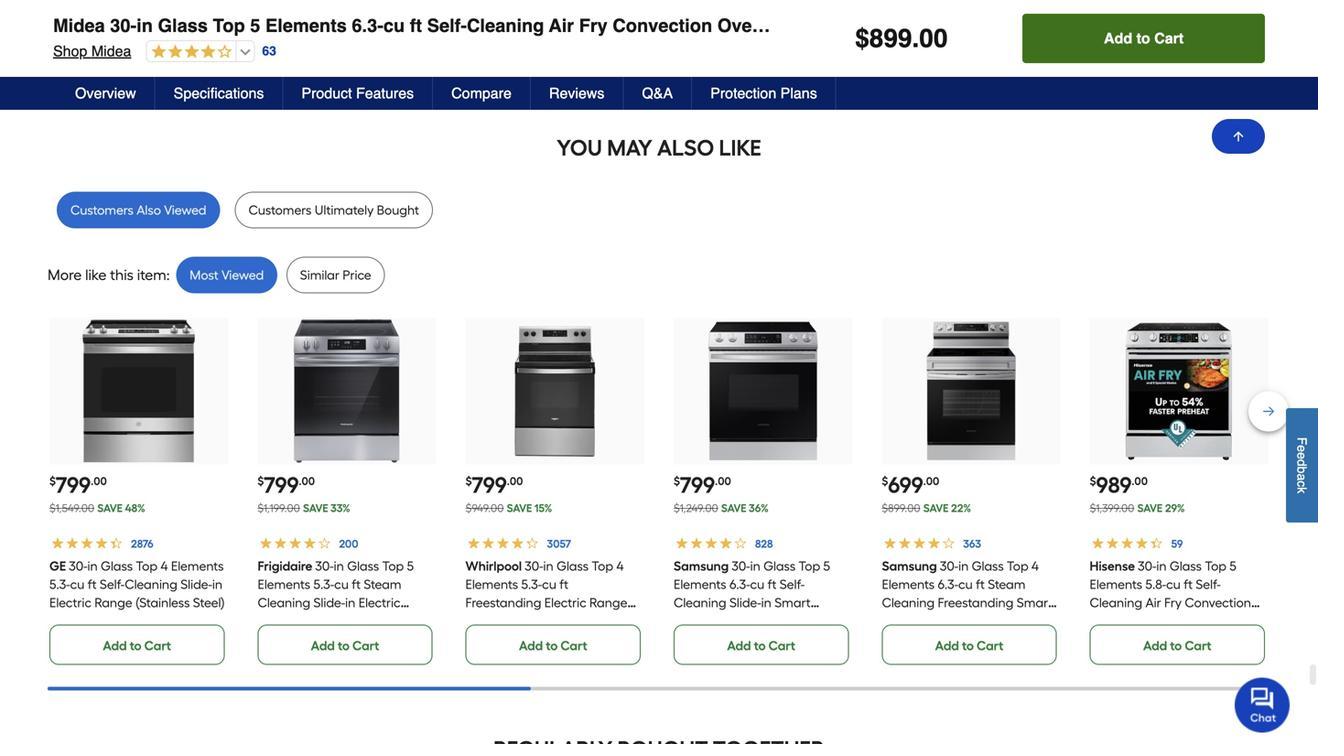 Task type: vqa. For each thing, say whether or not it's contained in the screenshot.


Task type: locate. For each thing, give the bounding box(es) containing it.
ge
[[49, 558, 66, 574]]

also up item
[[137, 202, 161, 218]]

add for 30-in glass top 4 elements 5.3-cu ft freestanding electric range (stainless steel)
[[519, 638, 543, 654]]

.00 for 30-in glass top 5 elements 5.8-cu ft self- cleaning air fry convection oven slide-in electric range (stainless steel)
[[1132, 475, 1148, 488]]

.00 up the $1,249.00 save 36%
[[715, 475, 731, 488]]

ft inside 30-in glass top 4 elements 6.3-cu ft steam cleaning freestanding smart electric range (stainless steel)
[[976, 577, 985, 592]]

2 list item from the left
[[466, 0, 645, 82]]

hisense
[[1090, 558, 1136, 574]]

customers up like
[[71, 202, 134, 218]]

3 4 from the left
[[1032, 558, 1039, 574]]

range inside 30-in glass top 4 elements 5.3-cu ft freestanding electric range (stainless steel)
[[590, 595, 628, 611]]

$ 799 .00 for samsung
[[674, 472, 731, 498]]

0 horizontal spatial customers
[[71, 202, 134, 218]]

add to cart
[[1104, 30, 1184, 47], [103, 55, 171, 70], [1144, 55, 1212, 70], [103, 638, 171, 654], [311, 638, 379, 654], [519, 638, 588, 654], [727, 638, 796, 654], [936, 638, 1004, 654], [1144, 638, 1212, 654]]

$ up the $899.00
[[882, 475, 889, 488]]

1 $ 799 .00 from the left
[[49, 472, 107, 498]]

cleaning inside the 30-in glass top 4 elements 5.3-cu ft self-cleaning slide-in electric range (stainless steel)
[[125, 577, 177, 592]]

48%
[[125, 502, 145, 515]]

slide-
[[769, 15, 818, 36], [181, 577, 212, 592], [313, 595, 345, 611], [730, 595, 762, 611], [1125, 613, 1156, 629]]

30- right "frigidaire"
[[315, 558, 334, 574]]

reviews button
[[531, 77, 624, 110]]

save left '36%'
[[721, 502, 747, 515]]

3 799 from the left
[[472, 472, 507, 498]]

4 .00 from the left
[[715, 475, 731, 488]]

cu inside 30-in glass top 4 elements 5.3-cu ft freestanding electric range (stainless steel)
[[542, 577, 557, 592]]

glass inside 30-in glass top 4 elements 6.3-cu ft steam cleaning freestanding smart electric range (stainless steel)
[[972, 558, 1004, 574]]

30-in glass top 5 elements 5.8-cu ft self- cleaning air fry convection oven slide-in electric range (stainless steel)
[[1090, 558, 1253, 647]]

4 inside 30-in glass top 4 elements 6.3-cu ft steam cleaning freestanding smart electric range (stainless steel)
[[1032, 558, 1039, 574]]

4 inside 30-in glass top 4 elements 5.3-cu ft freestanding electric range (stainless steel)
[[617, 558, 624, 574]]

overview
[[75, 85, 136, 102]]

q&a
[[642, 85, 673, 102]]

to for 30-in glass top 4 elements 5.3-cu ft self-cleaning slide-in electric range (stainless steel)
[[130, 638, 142, 654]]

cleaning inside 30-in glass top 5 elements 5.3-cu ft steam cleaning slide-in electric range (stainless steel)
[[258, 595, 310, 611]]

3 .00 from the left
[[507, 475, 523, 488]]

799 up $1,549.00
[[56, 472, 91, 498]]

add for 30-in glass top 4 elements 6.3-cu ft steam cleaning freestanding smart electric range (stainless steel)
[[936, 638, 960, 654]]

2 horizontal spatial smart
[[1017, 595, 1053, 611]]

electric inside 30-in glass top 4 elements 6.3-cu ft steam cleaning freestanding smart electric range (stainless steel)
[[882, 613, 924, 629]]

add inside the 989 list item
[[1144, 638, 1168, 654]]

samsung down the $899.00
[[882, 558, 937, 574]]

$ up $1,549.00
[[49, 475, 56, 488]]

1 horizontal spatial 6.3-
[[730, 577, 750, 592]]

2 samsung from the left
[[882, 558, 937, 574]]

self- for 30-in glass top 4 elements 5.3-cu ft self-cleaning slide-in electric range (stainless steel)
[[100, 577, 125, 592]]

30- up shop midea
[[110, 15, 137, 36]]

elements down "frigidaire"
[[258, 577, 310, 592]]

steam inside 30-in glass top 5 elements 5.3-cu ft steam cleaning slide-in electric range (stainless steel)
[[364, 577, 401, 592]]

$ 799 .00 for whirlpool
[[466, 472, 523, 498]]

convection inside 30-in glass top 5 elements 5.8-cu ft self- cleaning air fry convection oven slide-in electric range (stainless steel)
[[1185, 595, 1252, 611]]

cart for 30-in glass top 5 elements 5.3-cu ft steam cleaning slide-in electric range (stainless steel)
[[353, 638, 379, 654]]

3 5.3- from the left
[[522, 577, 542, 592]]

oven inside 30-in glass top 5 elements 5.8-cu ft self- cleaning air fry convection oven slide-in electric range (stainless steel)
[[1090, 613, 1122, 629]]

0 vertical spatial also
[[657, 134, 714, 161]]

to inside add to cart button
[[1137, 30, 1151, 47]]

30- down '36%'
[[732, 558, 751, 574]]

$ 799 .00
[[49, 472, 107, 498], [258, 472, 315, 498], [466, 472, 523, 498], [674, 472, 731, 498]]

add to cart inside button
[[1104, 30, 1184, 47]]

.00 inside $ 699 .00
[[924, 475, 940, 488]]

2 add to cart list item from the left
[[1090, 0, 1269, 82]]

elements up resistant
[[674, 577, 727, 592]]

$899.00
[[882, 502, 921, 515]]

cu up (fingerprint
[[750, 577, 765, 592]]

glass inside 30-in glass top 5 elements 6.3-cu ft self- cleaning slide-in smart electric range (fingerprint resistant stainless steel)
[[764, 558, 796, 574]]

1 .00 from the left
[[91, 475, 107, 488]]

customers for customers ultimately bought
[[249, 202, 312, 218]]

similar
[[300, 267, 340, 283]]

1 horizontal spatial convection
[[1185, 595, 1252, 611]]

2 horizontal spatial 6.3-
[[938, 577, 959, 592]]

1 samsung from the left
[[674, 558, 729, 574]]

ft inside the 30-in glass top 4 elements 5.3-cu ft self-cleaning slide-in electric range (stainless steel)
[[88, 577, 97, 592]]

cu down 15%
[[542, 577, 557, 592]]

1 vertical spatial midea
[[91, 43, 131, 60]]

to for 30-in glass top 5 elements 5.8-cu ft self- cleaning air fry convection oven slide-in electric range (stainless steel)
[[1171, 638, 1182, 654]]

in inside 30-in glass top 4 elements 5.3-cu ft freestanding electric range (stainless steel)
[[544, 558, 554, 574]]

save left 33%
[[303, 502, 328, 515]]

$ up $949.00
[[466, 475, 472, 488]]

.00 up $1,399.00 save 29%
[[1132, 475, 1148, 488]]

5.3- down ge
[[49, 577, 70, 592]]

specifications
[[174, 85, 264, 102]]

save inside "699" list item
[[924, 502, 949, 515]]

$1,549.00
[[49, 502, 94, 515]]

3 799 list item from the left
[[466, 318, 645, 665]]

0 horizontal spatial add to cart list item
[[49, 0, 228, 82]]

save for 30-in glass top 4 elements 6.3-cu ft steam cleaning freestanding smart electric range (stainless steel)
[[924, 502, 949, 515]]

cu inside 30-in glass top 5 elements 5.3-cu ft steam cleaning slide-in electric range (stainless steel)
[[334, 577, 349, 592]]

0 vertical spatial viewed
[[164, 202, 207, 218]]

2 steam from the left
[[988, 577, 1026, 592]]

3.9 stars image
[[147, 44, 232, 61]]

self- right the 5.8-
[[1196, 577, 1221, 592]]

.00
[[91, 475, 107, 488], [299, 475, 315, 488], [507, 475, 523, 488], [715, 475, 731, 488], [924, 475, 940, 488], [1132, 475, 1148, 488]]

5.3- inside the 30-in glass top 4 elements 5.3-cu ft self-cleaning slide-in electric range (stainless steel)
[[49, 577, 70, 592]]

cart
[[1155, 30, 1184, 47], [144, 55, 171, 70], [1185, 55, 1212, 70], [144, 638, 171, 654], [353, 638, 379, 654], [561, 638, 588, 654], [769, 638, 796, 654], [977, 638, 1004, 654], [1185, 638, 1212, 654]]

hisense 30-in glass top 5 elements 5.8-cu ft self-cleaning air fry convection oven slide-in electric range (stainless steel) image
[[1108, 320, 1251, 463]]

1 horizontal spatial smart
[[840, 15, 892, 36]]

0 horizontal spatial freestanding
[[466, 595, 542, 611]]

1 vertical spatial viewed
[[222, 267, 264, 283]]

5.3- down 33%
[[313, 577, 334, 592]]

electric inside 30-in glass top 5 elements 5.8-cu ft self- cleaning air fry convection oven slide-in electric range (stainless steel)
[[1170, 613, 1212, 629]]

cleaning for 30-in glass top 5 elements 5.8-cu ft self- cleaning air fry convection oven slide-in electric range (stainless steel)
[[1090, 595, 1143, 611]]

3 $ 799 .00 from the left
[[466, 472, 523, 498]]

$ 799 .00 up $1,199.00
[[258, 472, 315, 498]]

cu up features
[[384, 15, 405, 36]]

5.3- inside 30-in glass top 4 elements 5.3-cu ft freestanding electric range (stainless steel)
[[522, 577, 542, 592]]

elements down whirlpool
[[466, 577, 519, 592]]

30- inside 30-in glass top 5 elements 5.3-cu ft steam cleaning slide-in electric range (stainless steel)
[[315, 558, 334, 574]]

4 $ 799 .00 from the left
[[674, 472, 731, 498]]

4 799 from the left
[[680, 472, 715, 498]]

15%
[[535, 502, 552, 515]]

top inside 30-in glass top 5 elements 5.8-cu ft self- cleaning air fry convection oven slide-in electric range (stainless steel)
[[1206, 558, 1227, 574]]

add to cart link
[[49, 42, 225, 82], [1090, 42, 1266, 82], [49, 625, 225, 665], [258, 625, 433, 665], [466, 625, 641, 665], [674, 625, 849, 665], [882, 625, 1057, 665], [1090, 625, 1266, 665]]

1 799 from the left
[[56, 472, 91, 498]]

3 list item from the left
[[674, 0, 853, 82]]

.00 up $949.00 save 15% on the left of the page
[[507, 475, 523, 488]]

self- inside 30-in glass top 5 elements 6.3-cu ft self- cleaning slide-in smart electric range (fingerprint resistant stainless steel)
[[780, 577, 805, 592]]

protection plans
[[711, 85, 817, 102]]

oven down hisense
[[1090, 613, 1122, 629]]

.00 up $1,549.00 save 48%
[[91, 475, 107, 488]]

customers for customers also viewed
[[71, 202, 134, 218]]

cleaning inside 30-in glass top 5 elements 5.8-cu ft self- cleaning air fry convection oven slide-in electric range (stainless steel)
[[1090, 595, 1143, 611]]

elements
[[265, 15, 347, 36], [171, 558, 224, 574], [258, 577, 310, 592], [466, 577, 519, 592], [674, 577, 727, 592], [882, 577, 935, 592], [1090, 577, 1143, 592]]

elements inside 30-in glass top 5 elements 6.3-cu ft self- cleaning slide-in smart electric range (fingerprint resistant stainless steel)
[[674, 577, 727, 592]]

viewed
[[164, 202, 207, 218], [222, 267, 264, 283]]

5.3- down whirlpool
[[522, 577, 542, 592]]

glass for 30-in glass top 4 elements 5.3-cu ft freestanding electric range (stainless steel)
[[557, 558, 589, 574]]

799 list item
[[49, 318, 228, 665], [258, 318, 436, 665], [466, 318, 645, 665], [674, 318, 853, 665]]

30- down "22%"
[[940, 558, 959, 574]]

$ up $1,249.00
[[674, 475, 680, 488]]

ft for 30-in glass top 4 elements 6.3-cu ft steam cleaning freestanding smart electric range (stainless steel)
[[976, 577, 985, 592]]

most
[[190, 267, 218, 283]]

cu
[[384, 15, 405, 36], [70, 577, 85, 592], [334, 577, 349, 592], [542, 577, 557, 592], [750, 577, 765, 592], [959, 577, 973, 592], [1167, 577, 1181, 592]]

midea right shop
[[91, 43, 131, 60]]

1 vertical spatial fry
[[1165, 595, 1182, 611]]

1 horizontal spatial viewed
[[222, 267, 264, 283]]

steam for 699
[[988, 577, 1026, 592]]

glass for 30-in glass top 5 elements 5.8-cu ft self- cleaning air fry convection oven slide-in electric range (stainless steel)
[[1170, 558, 1202, 574]]

add to cart for 30-in glass top 5 elements 5.3-cu ft steam cleaning slide-in electric range (stainless steel)
[[311, 638, 379, 654]]

1 horizontal spatial freestanding
[[938, 595, 1014, 611]]

4 for slide-
[[161, 558, 168, 574]]

cleaning for 30-in glass top 4 elements 5.3-cu ft self-cleaning slide-in electric range (stainless steel)
[[125, 577, 177, 592]]

steam inside 30-in glass top 4 elements 6.3-cu ft steam cleaning freestanding smart electric range (stainless steel)
[[988, 577, 1026, 592]]

samsung down $1,249.00
[[674, 558, 729, 574]]

cu inside 30-in glass top 4 elements 6.3-cu ft steam cleaning freestanding smart electric range (stainless steel)
[[959, 577, 973, 592]]

0 horizontal spatial 4
[[161, 558, 168, 574]]

$
[[855, 24, 870, 53], [49, 475, 56, 488], [258, 475, 264, 488], [466, 475, 472, 488], [674, 475, 680, 488], [882, 475, 889, 488], [1090, 475, 1097, 488]]

6.3- up stainless
[[730, 577, 750, 592]]

1 horizontal spatial samsung
[[882, 558, 937, 574]]

6.3- inside 30-in glass top 4 elements 6.3-cu ft steam cleaning freestanding smart electric range (stainless steel)
[[938, 577, 959, 592]]

2 horizontal spatial 5.3-
[[522, 577, 542, 592]]

0 horizontal spatial smart
[[775, 595, 811, 611]]

6.3- inside 30-in glass top 5 elements 6.3-cu ft self- cleaning slide-in smart electric range (fingerprint resistant stainless steel)
[[730, 577, 750, 592]]

to inside "699" list item
[[962, 638, 974, 654]]

30- for 30-in glass top 4 elements 6.3-cu ft steam cleaning freestanding smart electric range (stainless steel)
[[940, 558, 959, 574]]

add to cart list item
[[49, 0, 228, 82], [1090, 0, 1269, 82]]

elements inside 30-in glass top 5 elements 5.8-cu ft self- cleaning air fry convection oven slide-in electric range (stainless steel)
[[1090, 577, 1143, 592]]

to for 30-in glass top 5 elements 6.3-cu ft self- cleaning slide-in smart electric range (fingerprint resistant stainless steel)
[[754, 638, 766, 654]]

6.3- up 'product features'
[[352, 15, 384, 36]]

top for 30-in glass top 4 elements 6.3-cu ft steam cleaning freestanding smart electric range (stainless steel)
[[1007, 558, 1029, 574]]

30- inside 30-in glass top 5 elements 5.8-cu ft self- cleaning air fry convection oven slide-in electric range (stainless steel)
[[1138, 558, 1157, 574]]

protection plans button
[[692, 77, 837, 110]]

glass inside 30-in glass top 5 elements 5.3-cu ft steam cleaning slide-in electric range (stainless steel)
[[347, 558, 379, 574]]

elements inside 30-in glass top 5 elements 5.3-cu ft steam cleaning slide-in electric range (stainless steel)
[[258, 577, 310, 592]]

30- inside 30-in glass top 4 elements 6.3-cu ft steam cleaning freestanding smart electric range (stainless steel)
[[940, 558, 959, 574]]

.00 for 30-in glass top 5 elements 5.3-cu ft steam cleaning slide-in electric range (stainless steel)
[[299, 475, 315, 488]]

electric
[[897, 15, 963, 36], [49, 595, 91, 611], [359, 595, 401, 611], [545, 595, 587, 611], [674, 613, 716, 629], [882, 613, 924, 629], [1170, 613, 1212, 629]]

midea
[[53, 15, 105, 36], [91, 43, 131, 60]]

cart for 30-in glass top 4 elements 5.3-cu ft freestanding electric range (stainless steel)
[[561, 638, 588, 654]]

30- inside 30-in glass top 5 elements 6.3-cu ft self- cleaning slide-in smart electric range (fingerprint resistant stainless steel)
[[732, 558, 751, 574]]

30- inside the 30-in glass top 4 elements 5.3-cu ft self-cleaning slide-in electric range (stainless steel)
[[69, 558, 87, 574]]

2 freestanding from the left
[[938, 595, 1014, 611]]

electric inside 30-in glass top 5 elements 5.3-cu ft steam cleaning slide-in electric range (stainless steel)
[[359, 595, 401, 611]]

4 inside the 30-in glass top 4 elements 5.3-cu ft self-cleaning slide-in electric range (stainless steel)
[[161, 558, 168, 574]]

1 customers from the left
[[71, 202, 134, 218]]

add for 30-in glass top 5 elements 5.3-cu ft steam cleaning slide-in electric range (stainless steel)
[[311, 638, 335, 654]]

1 vertical spatial oven
[[1090, 613, 1122, 629]]

2 5.3- from the left
[[313, 577, 334, 592]]

4 list item from the left
[[882, 0, 1061, 82]]

0 horizontal spatial samsung
[[674, 558, 729, 574]]

fry down the 5.8-
[[1165, 595, 1182, 611]]

save left 15%
[[507, 502, 532, 515]]

36%
[[749, 502, 769, 515]]

add to cart inside "699" list item
[[936, 638, 1004, 654]]

0 horizontal spatial 5.3-
[[49, 577, 70, 592]]

samsung for 799
[[674, 558, 729, 574]]

customers
[[71, 202, 134, 218], [249, 202, 312, 218]]

save left "22%"
[[924, 502, 949, 515]]

.
[[913, 24, 920, 53]]

cu down 33%
[[334, 577, 349, 592]]

list item
[[258, 0, 436, 82], [466, 0, 645, 82], [674, 0, 853, 82], [882, 0, 1061, 82]]

1 horizontal spatial customers
[[249, 202, 312, 218]]

steam
[[364, 577, 401, 592], [988, 577, 1026, 592]]

compare button
[[433, 77, 531, 110]]

cu inside 30-in glass top 5 elements 6.3-cu ft self- cleaning slide-in smart electric range (fingerprint resistant stainless steel)
[[750, 577, 765, 592]]

1 horizontal spatial air
[[1146, 595, 1162, 611]]

30- for 30-in glass top 4 elements 5.3-cu ft freestanding electric range (stainless steel)
[[525, 558, 544, 574]]

2 4 from the left
[[617, 558, 624, 574]]

$ for 30-in glass top 5 elements 5.3-cu ft steam cleaning slide-in electric range (stainless steel)
[[258, 475, 264, 488]]

:
[[166, 266, 170, 284]]

1 horizontal spatial oven
[[1090, 613, 1122, 629]]

samsung inside "699" list item
[[882, 558, 937, 574]]

convection
[[613, 15, 713, 36], [1185, 595, 1252, 611]]

elements for 30-in glass top 5 elements 5.8-cu ft self- cleaning air fry convection oven slide-in electric range (stainless steel)
[[1090, 577, 1143, 592]]

1 horizontal spatial also
[[657, 134, 714, 161]]

e
[[1295, 445, 1310, 452], [1295, 452, 1310, 459]]

2 horizontal spatial 4
[[1032, 558, 1039, 574]]

6 .00 from the left
[[1132, 475, 1148, 488]]

cu down "22%"
[[959, 577, 973, 592]]

30-in glass top 4 elements 5.3-cu ft freestanding electric range (stainless steel)
[[466, 558, 628, 629]]

6.3- for 699
[[938, 577, 959, 592]]

30- inside 30-in glass top 4 elements 5.3-cu ft freestanding electric range (stainless steel)
[[525, 558, 544, 574]]

add to cart link for 30-in glass top 4 elements 6.3-cu ft steam cleaning freestanding smart electric range (stainless steel)
[[882, 625, 1057, 665]]

$ 989 .00
[[1090, 472, 1148, 498]]

30-
[[110, 15, 137, 36], [69, 558, 87, 574], [315, 558, 334, 574], [525, 558, 544, 574], [732, 558, 751, 574], [940, 558, 959, 574], [1138, 558, 1157, 574]]

range inside 30-in glass top 5 elements 5.8-cu ft self- cleaning air fry convection oven slide-in electric range (stainless steel)
[[1215, 613, 1253, 629]]

you may also like
[[557, 134, 762, 161]]

1 freestanding from the left
[[466, 595, 542, 611]]

glass inside 30-in glass top 5 elements 5.8-cu ft self- cleaning air fry convection oven slide-in electric range (stainless steel)
[[1170, 558, 1202, 574]]

3 save from the left
[[507, 502, 532, 515]]

5 .00 from the left
[[924, 475, 940, 488]]

cu down $1,549.00
[[70, 577, 85, 592]]

cart inside "699" list item
[[977, 638, 1004, 654]]

bought
[[377, 202, 419, 218]]

.00 for 30-in glass top 5 elements 6.3-cu ft self- cleaning slide-in smart electric range (fingerprint resistant stainless steel)
[[715, 475, 731, 488]]

(stainless inside 30-in glass top 4 elements 6.3-cu ft steam cleaning freestanding smart electric range (stainless steel)
[[968, 613, 1023, 629]]

save inside the 989 list item
[[1138, 502, 1163, 515]]

k
[[1295, 487, 1310, 494]]

1 steam from the left
[[364, 577, 401, 592]]

5 save from the left
[[924, 502, 949, 515]]

ft inside 30-in glass top 5 elements 5.8-cu ft self- cleaning air fry convection oven slide-in electric range (stainless steel)
[[1184, 577, 1193, 592]]

add
[[1104, 30, 1133, 47], [103, 55, 127, 70], [1144, 55, 1168, 70], [103, 638, 127, 654], [311, 638, 335, 654], [519, 638, 543, 654], [727, 638, 751, 654], [936, 638, 960, 654], [1144, 638, 1168, 654]]

elements down the $899.00
[[882, 577, 935, 592]]

4 save from the left
[[721, 502, 747, 515]]

elements inside 30-in glass top 4 elements 6.3-cu ft steam cleaning freestanding smart electric range (stainless steel)
[[882, 577, 935, 592]]

whirlpool
[[466, 558, 522, 574]]

self- inside 30-in glass top 5 elements 5.8-cu ft self- cleaning air fry convection oven slide-in electric range (stainless steel)
[[1196, 577, 1221, 592]]

799 for samsung
[[680, 472, 715, 498]]

elements for 30-in glass top 4 elements 6.3-cu ft steam cleaning freestanding smart electric range (stainless steel)
[[882, 577, 935, 592]]

2 $ 799 .00 from the left
[[258, 472, 315, 498]]

ft for 30-in glass top 5 elements 5.8-cu ft self- cleaning air fry convection oven slide-in electric range (stainless steel)
[[1184, 577, 1193, 592]]

glass inside 30-in glass top 4 elements 5.3-cu ft freestanding electric range (stainless steel)
[[557, 558, 589, 574]]

top inside 30-in glass top 4 elements 5.3-cu ft freestanding electric range (stainless steel)
[[592, 558, 614, 574]]

slide- for 30-in glass top 5 elements 5.3-cu ft steam cleaning slide-in electric range (stainless steel)
[[313, 595, 345, 611]]

cu down 29%
[[1167, 577, 1181, 592]]

4 for range
[[617, 558, 624, 574]]

1 horizontal spatial 4
[[617, 558, 624, 574]]

0 vertical spatial air
[[549, 15, 574, 36]]

699
[[889, 472, 924, 498]]

regularly bought together heading
[[48, 731, 1271, 745]]

1 vertical spatial air
[[1146, 595, 1162, 611]]

$ 799 .00 up $1,249.00
[[674, 472, 731, 498]]

0 horizontal spatial also
[[137, 202, 161, 218]]

glass for 30-in glass top 5 elements 5.3-cu ft steam cleaning slide-in electric range (stainless steel)
[[347, 558, 379, 574]]

self- inside the 30-in glass top 4 elements 5.3-cu ft self-cleaning slide-in electric range (stainless steel)
[[100, 577, 125, 592]]

5.3- inside 30-in glass top 5 elements 5.3-cu ft steam cleaning slide-in electric range (stainless steel)
[[313, 577, 334, 592]]

slide- inside 30-in glass top 5 elements 5.8-cu ft self- cleaning air fry convection oven slide-in electric range (stainless steel)
[[1125, 613, 1156, 629]]

5.3- for frigidaire
[[313, 577, 334, 592]]

steel)
[[1121, 15, 1171, 36], [193, 595, 225, 611], [356, 613, 388, 629], [523, 613, 555, 629], [1026, 613, 1058, 629], [783, 632, 815, 647], [1148, 632, 1180, 647]]

30- up the 5.8-
[[1138, 558, 1157, 574]]

shop
[[53, 43, 87, 60]]

cu inside the 30-in glass top 4 elements 5.3-cu ft self-cleaning slide-in electric range (stainless steel)
[[70, 577, 85, 592]]

elements inside 30-in glass top 4 elements 5.3-cu ft freestanding electric range (stainless steel)
[[466, 577, 519, 592]]

$ up $1,199.00
[[258, 475, 264, 488]]

5.3- for ge
[[49, 577, 70, 592]]

.00 up $899.00 save 22%
[[924, 475, 940, 488]]

price
[[343, 267, 371, 283]]

799 up $1,249.00
[[680, 472, 715, 498]]

elements down hisense
[[1090, 577, 1143, 592]]

self-
[[427, 15, 467, 36], [100, 577, 125, 592], [780, 577, 805, 592], [1196, 577, 1221, 592]]

arrow up image
[[1232, 129, 1246, 144]]

0 horizontal spatial oven
[[718, 15, 764, 36]]

1 save from the left
[[97, 502, 123, 515]]

1 vertical spatial convection
[[1185, 595, 1252, 611]]

samsung for 699
[[882, 558, 937, 574]]

customers ultimately bought
[[249, 202, 419, 218]]

save left 48%
[[97, 502, 123, 515]]

oven
[[718, 15, 764, 36], [1090, 613, 1122, 629]]

1 horizontal spatial fry
[[1165, 595, 1182, 611]]

air up the reviews
[[549, 15, 574, 36]]

self- down $1,549.00 save 48%
[[100, 577, 125, 592]]

add to cart inside the 989 list item
[[1144, 638, 1212, 654]]

$ 799 .00 up $1,549.00
[[49, 472, 107, 498]]

30- right whirlpool
[[525, 558, 544, 574]]

fry up the reviews
[[579, 15, 608, 36]]

product
[[302, 85, 352, 102]]

2 .00 from the left
[[299, 475, 315, 488]]

1 horizontal spatial steam
[[988, 577, 1026, 592]]

steel) inside 30-in glass top 5 elements 5.8-cu ft self- cleaning air fry convection oven slide-in electric range (stainless steel)
[[1148, 632, 1180, 647]]

0 horizontal spatial air
[[549, 15, 574, 36]]

$949.00 save 15%
[[466, 502, 552, 515]]

midea up shop
[[53, 15, 105, 36]]

$ 799 .00 for ge
[[49, 472, 107, 498]]

799 up $1,199.00
[[264, 472, 299, 498]]

$ 799 .00 up $949.00
[[466, 472, 523, 498]]

799 up $949.00
[[472, 472, 507, 498]]

0 vertical spatial fry
[[579, 15, 608, 36]]

customers also viewed
[[71, 202, 207, 218]]

6.3-
[[352, 15, 384, 36], [730, 577, 750, 592], [938, 577, 959, 592]]

slide- inside 30-in glass top 5 elements 6.3-cu ft self- cleaning slide-in smart electric range (fingerprint resistant stainless steel)
[[730, 595, 762, 611]]

add to cart link for 30-in glass top 4 elements 5.3-cu ft self-cleaning slide-in electric range (stainless steel)
[[49, 625, 225, 665]]

5 inside 30-in glass top 5 elements 6.3-cu ft self- cleaning slide-in smart electric range (fingerprint resistant stainless steel)
[[824, 558, 831, 574]]

glass inside the 30-in glass top 4 elements 5.3-cu ft self-cleaning slide-in electric range (stainless steel)
[[101, 558, 133, 574]]

add to cart link for 30-in glass top 5 elements 5.8-cu ft self- cleaning air fry convection oven slide-in electric range (stainless steel)
[[1090, 625, 1266, 665]]

33%
[[331, 502, 350, 515]]

top for 30-in glass top 4 elements 5.3-cu ft self-cleaning slide-in electric range (stainless steel)
[[136, 558, 158, 574]]

top inside 30-in glass top 4 elements 6.3-cu ft steam cleaning freestanding smart electric range (stainless steel)
[[1007, 558, 1029, 574]]

this
[[110, 266, 134, 284]]

also left like
[[657, 134, 714, 161]]

$ inside $ 989 .00
[[1090, 475, 1097, 488]]

shop midea
[[53, 43, 131, 60]]

1 horizontal spatial 5.3-
[[313, 577, 334, 592]]

$ up $1,399.00
[[1090, 475, 1097, 488]]

add inside button
[[1104, 30, 1133, 47]]

989
[[1097, 472, 1132, 498]]

30-in glass top 5 elements 5.3-cu ft steam cleaning slide-in electric range (stainless steel)
[[258, 558, 414, 629]]

save left 29%
[[1138, 502, 1163, 515]]

oven up protection
[[718, 15, 764, 36]]

ft inside 30-in glass top 5 elements 5.3-cu ft steam cleaning slide-in electric range (stainless steel)
[[352, 577, 361, 592]]

6.3- down "22%"
[[938, 577, 959, 592]]

e up the d
[[1295, 445, 1310, 452]]

e up b
[[1295, 452, 1310, 459]]

top inside 30-in glass top 5 elements 5.3-cu ft steam cleaning slide-in electric range (stainless steel)
[[382, 558, 404, 574]]

1 horizontal spatial add to cart list item
[[1090, 0, 1269, 82]]

6 save from the left
[[1138, 502, 1163, 515]]

self- for 30-in glass top 5 elements 5.8-cu ft self- cleaning air fry convection oven slide-in electric range (stainless steel)
[[1196, 577, 1221, 592]]

add to cart link for 30-in glass top 5 elements 5.3-cu ft steam cleaning slide-in electric range (stainless steel)
[[258, 625, 433, 665]]

0 horizontal spatial viewed
[[164, 202, 207, 218]]

add to cart for 30-in glass top 4 elements 6.3-cu ft steam cleaning freestanding smart electric range (stainless steel)
[[936, 638, 1004, 654]]

0 horizontal spatial steam
[[364, 577, 401, 592]]

c
[[1295, 481, 1310, 487]]

elements for 30-in glass top 4 elements 5.3-cu ft self-cleaning slide-in electric range (stainless steel)
[[171, 558, 224, 574]]

1 5.3- from the left
[[49, 577, 70, 592]]

2 save from the left
[[303, 502, 328, 515]]

freestanding
[[466, 595, 542, 611], [938, 595, 1014, 611]]

699 list item
[[882, 318, 1061, 665]]

top inside the 30-in glass top 4 elements 5.3-cu ft self-cleaning slide-in electric range (stainless steel)
[[136, 558, 158, 574]]

5
[[250, 15, 260, 36], [407, 558, 414, 574], [824, 558, 831, 574], [1230, 558, 1237, 574]]

2 799 from the left
[[264, 472, 299, 498]]

0 vertical spatial convection
[[613, 15, 713, 36]]

2 customers from the left
[[249, 202, 312, 218]]

ft inside 30-in glass top 4 elements 5.3-cu ft freestanding electric range (stainless steel)
[[560, 577, 569, 592]]

range
[[968, 15, 1024, 36], [95, 595, 132, 611], [590, 595, 628, 611], [258, 613, 296, 629], [719, 613, 757, 629], [927, 613, 965, 629], [1215, 613, 1253, 629]]

cart inside the 989 list item
[[1185, 638, 1212, 654]]

899
[[870, 24, 913, 53]]

$ left .
[[855, 24, 870, 53]]

30- for 30-in glass top 5 elements 6.3-cu ft self- cleaning slide-in smart electric range (fingerprint resistant stainless steel)
[[732, 558, 751, 574]]

5.3-
[[49, 577, 70, 592], [313, 577, 334, 592], [522, 577, 542, 592]]

air
[[549, 15, 574, 36], [1146, 595, 1162, 611]]

5 inside 30-in glass top 5 elements 5.3-cu ft steam cleaning slide-in electric range (stainless steel)
[[407, 558, 414, 574]]

air down the 5.8-
[[1146, 595, 1162, 611]]

save for 30-in glass top 5 elements 5.8-cu ft self- cleaning air fry convection oven slide-in electric range (stainless steel)
[[1138, 502, 1163, 515]]

elements left "frigidaire"
[[171, 558, 224, 574]]

customers left the ultimately
[[249, 202, 312, 218]]

cleaning inside 30-in glass top 4 elements 6.3-cu ft steam cleaning freestanding smart electric range (stainless steel)
[[882, 595, 935, 611]]

cleaning
[[467, 15, 544, 36], [125, 577, 177, 592], [258, 595, 310, 611], [674, 595, 727, 611], [882, 595, 935, 611], [1090, 595, 1143, 611]]

to inside the 989 list item
[[1171, 638, 1182, 654]]

$ inside $ 699 .00
[[882, 475, 889, 488]]

(stainless
[[1029, 15, 1116, 36], [136, 595, 190, 611], [299, 613, 353, 629], [466, 613, 520, 629], [968, 613, 1023, 629], [1090, 632, 1145, 647]]

30- right ge
[[69, 558, 87, 574]]

63
[[262, 44, 277, 58]]

self- up (fingerprint
[[780, 577, 805, 592]]

samsung 30-in glass top 4 elements 6.3-cu ft steam cleaning freestanding smart electric range (stainless steel) image
[[900, 320, 1043, 463]]

30-in glass top 4 elements 6.3-cu ft steam cleaning freestanding smart electric range (stainless steel)
[[882, 558, 1058, 629]]

to for 30-in glass top 5 elements 5.3-cu ft steam cleaning slide-in electric range (stainless steel)
[[338, 638, 350, 654]]

viewed up ':'
[[164, 202, 207, 218]]

add to cart link inside "699" list item
[[882, 625, 1057, 665]]

also
[[657, 134, 714, 161], [137, 202, 161, 218]]

1 4 from the left
[[161, 558, 168, 574]]

.00 up $1,199.00 save 33%
[[299, 475, 315, 488]]

to for 30-in glass top 4 elements 5.3-cu ft freestanding electric range (stainless steel)
[[546, 638, 558, 654]]

799
[[56, 472, 91, 498], [264, 472, 299, 498], [472, 472, 507, 498], [680, 472, 715, 498]]

viewed right most
[[222, 267, 264, 283]]

air inside 30-in glass top 5 elements 5.8-cu ft self- cleaning air fry convection oven slide-in electric range (stainless steel)
[[1146, 595, 1162, 611]]

0 vertical spatial oven
[[718, 15, 764, 36]]

0 horizontal spatial convection
[[613, 15, 713, 36]]



Task type: describe. For each thing, give the bounding box(es) containing it.
0 horizontal spatial 6.3-
[[352, 15, 384, 36]]

chat invite button image
[[1235, 677, 1291, 733]]

slide- for 30-in glass top 5 elements 6.3-cu ft self- cleaning slide-in smart electric range (fingerprint resistant stainless steel)
[[730, 595, 762, 611]]

like
[[719, 134, 762, 161]]

cu for 30-in glass top 5 elements 5.8-cu ft self- cleaning air fry convection oven slide-in electric range (stainless steel)
[[1167, 577, 1181, 592]]

$1,399.00
[[1090, 502, 1135, 515]]

steel) inside 30-in glass top 5 elements 6.3-cu ft self- cleaning slide-in smart electric range (fingerprint resistant stainless steel)
[[783, 632, 815, 647]]

reviews
[[549, 85, 605, 102]]

5 for 30-in glass top 5 elements 5.8-cu ft self- cleaning air fry convection oven slide-in electric range (stainless steel)
[[1230, 558, 1237, 574]]

799 for frigidaire
[[264, 472, 299, 498]]

.00 for 30-in glass top 4 elements 6.3-cu ft steam cleaning freestanding smart electric range (stainless steel)
[[924, 475, 940, 488]]

add to cart for 30-in glass top 4 elements 5.3-cu ft freestanding electric range (stainless steel)
[[519, 638, 588, 654]]

glass for 30-in glass top 4 elements 6.3-cu ft steam cleaning freestanding smart electric range (stainless steel)
[[972, 558, 1004, 574]]

(stainless inside 30-in glass top 5 elements 5.8-cu ft self- cleaning air fry convection oven slide-in electric range (stainless steel)
[[1090, 632, 1145, 647]]

ft for 30-in glass top 5 elements 6.3-cu ft self- cleaning slide-in smart electric range (fingerprint resistant stainless steel)
[[768, 577, 777, 592]]

top for 30-in glass top 4 elements 5.3-cu ft freestanding electric range (stainless steel)
[[592, 558, 614, 574]]

elements for 30-in glass top 5 elements 6.3-cu ft self- cleaning slide-in smart electric range (fingerprint resistant stainless steel)
[[674, 577, 727, 592]]

.00 for 30-in glass top 4 elements 5.3-cu ft freestanding electric range (stainless steel)
[[507, 475, 523, 488]]

$1,249.00 save 36%
[[674, 502, 769, 515]]

f
[[1295, 437, 1310, 445]]

ft for 30-in glass top 4 elements 5.3-cu ft self-cleaning slide-in electric range (stainless steel)
[[88, 577, 97, 592]]

cart for 30-in glass top 4 elements 5.3-cu ft self-cleaning slide-in electric range (stainless steel)
[[144, 638, 171, 654]]

to for 30-in glass top 4 elements 6.3-cu ft steam cleaning freestanding smart electric range (stainless steel)
[[962, 638, 974, 654]]

smart inside 30-in glass top 5 elements 6.3-cu ft self- cleaning slide-in smart electric range (fingerprint resistant stainless steel)
[[775, 595, 811, 611]]

stainless
[[729, 632, 780, 647]]

smart inside 30-in glass top 4 elements 6.3-cu ft steam cleaning freestanding smart electric range (stainless steel)
[[1017, 595, 1053, 611]]

22%
[[951, 502, 972, 515]]

f e e d b a c k
[[1295, 437, 1310, 494]]

you
[[557, 134, 603, 161]]

2 799 list item from the left
[[258, 318, 436, 665]]

$ for 30-in glass top 5 elements 5.8-cu ft self- cleaning air fry convection oven slide-in electric range (stainless steel)
[[1090, 475, 1097, 488]]

(stainless inside 30-in glass top 5 elements 5.3-cu ft steam cleaning slide-in electric range (stainless steel)
[[299, 613, 353, 629]]

add to cart link for 30-in glass top 5 elements 6.3-cu ft self- cleaning slide-in smart electric range (fingerprint resistant stainless steel)
[[674, 625, 849, 665]]

$1,549.00 save 48%
[[49, 502, 145, 515]]

30-in glass top 5 elements 6.3-cu ft self- cleaning slide-in smart electric range (fingerprint resistant stainless steel)
[[674, 558, 831, 647]]

799 for whirlpool
[[472, 472, 507, 498]]

add for 30-in glass top 5 elements 6.3-cu ft self- cleaning slide-in smart electric range (fingerprint resistant stainless steel)
[[727, 638, 751, 654]]

cart inside button
[[1155, 30, 1184, 47]]

steel) inside 30-in glass top 4 elements 5.3-cu ft freestanding electric range (stainless steel)
[[523, 613, 555, 629]]

top for 30-in glass top 5 elements 5.3-cu ft steam cleaning slide-in electric range (stainless steel)
[[382, 558, 404, 574]]

30- for 30-in glass top 5 elements 5.3-cu ft steam cleaning slide-in electric range (stainless steel)
[[315, 558, 334, 574]]

a
[[1295, 474, 1310, 481]]

b
[[1295, 467, 1310, 474]]

q&a button
[[624, 77, 692, 110]]

1 e from the top
[[1295, 445, 1310, 452]]

electric inside 30-in glass top 4 elements 5.3-cu ft freestanding electric range (stainless steel)
[[545, 595, 587, 611]]

cart for 30-in glass top 5 elements 5.8-cu ft self- cleaning air fry convection oven slide-in electric range (stainless steel)
[[1185, 638, 1212, 654]]

fry inside 30-in glass top 5 elements 5.8-cu ft self- cleaning air fry convection oven slide-in electric range (stainless steel)
[[1165, 595, 1182, 611]]

ft for 30-in glass top 5 elements 5.3-cu ft steam cleaning slide-in electric range (stainless steel)
[[352, 577, 361, 592]]

$ for 30-in glass top 5 elements 6.3-cu ft self- cleaning slide-in smart electric range (fingerprint resistant stainless steel)
[[674, 475, 680, 488]]

5.3- for whirlpool
[[522, 577, 542, 592]]

slide- for 30-in glass top 4 elements 5.3-cu ft self-cleaning slide-in electric range (stainless steel)
[[181, 577, 212, 592]]

cart for 30-in glass top 5 elements 6.3-cu ft self- cleaning slide-in smart electric range (fingerprint resistant stainless steel)
[[769, 638, 796, 654]]

cu for 30-in glass top 4 elements 6.3-cu ft steam cleaning freestanding smart electric range (stainless steel)
[[959, 577, 973, 592]]

save for 30-in glass top 4 elements 5.3-cu ft freestanding electric range (stainless steel)
[[507, 502, 532, 515]]

30- for 30-in glass top 4 elements 5.3-cu ft self-cleaning slide-in electric range (stainless steel)
[[69, 558, 87, 574]]

1 799 list item from the left
[[49, 318, 228, 665]]

add for 30-in glass top 4 elements 5.3-cu ft self-cleaning slide-in electric range (stainless steel)
[[103, 638, 127, 654]]

$1,199.00 save 33%
[[258, 502, 350, 515]]

product features
[[302, 85, 414, 102]]

(stainless inside the 30-in glass top 4 elements 5.3-cu ft self-cleaning slide-in electric range (stainless steel)
[[136, 595, 190, 611]]

save for 30-in glass top 5 elements 5.3-cu ft steam cleaning slide-in electric range (stainless steel)
[[303, 502, 328, 515]]

glass for 30-in glass top 5 elements 6.3-cu ft self- cleaning slide-in smart electric range (fingerprint resistant stainless steel)
[[764, 558, 796, 574]]

resistant
[[674, 632, 726, 647]]

add to cart for 30-in glass top 4 elements 5.3-cu ft self-cleaning slide-in electric range (stainless steel)
[[103, 638, 171, 654]]

cu for 30-in glass top 5 elements 6.3-cu ft self- cleaning slide-in smart electric range (fingerprint resistant stainless steel)
[[750, 577, 765, 592]]

item
[[137, 266, 166, 284]]

5 for 30-in glass top 5 elements 6.3-cu ft self- cleaning slide-in smart electric range (fingerprint resistant stainless steel)
[[824, 558, 831, 574]]

add for 30-in glass top 5 elements 5.8-cu ft self- cleaning air fry convection oven slide-in electric range (stainless steel)
[[1144, 638, 1168, 654]]

steel) inside 30-in glass top 5 elements 5.3-cu ft steam cleaning slide-in electric range (stainless steel)
[[356, 613, 388, 629]]

00
[[920, 24, 948, 53]]

1 list item from the left
[[258, 0, 436, 82]]

more like this item :
[[48, 266, 170, 284]]

(stainless inside 30-in glass top 4 elements 5.3-cu ft freestanding electric range (stainless steel)
[[466, 613, 520, 629]]

may
[[607, 134, 653, 161]]

989 list item
[[1090, 318, 1269, 665]]

cu for 30-in glass top 4 elements 5.3-cu ft self-cleaning slide-in electric range (stainless steel)
[[70, 577, 85, 592]]

4 for freestanding
[[1032, 558, 1039, 574]]

$1,199.00
[[258, 502, 300, 515]]

midea 30-in glass top 5 elements 6.3-cu ft self-cleaning air fry convection oven slide-in smart electric range (stainless steel)
[[53, 15, 1171, 36]]

1 vertical spatial also
[[137, 202, 161, 218]]

range inside 30-in glass top 4 elements 6.3-cu ft steam cleaning freestanding smart electric range (stainless steel)
[[927, 613, 965, 629]]

799 for ge
[[56, 472, 91, 498]]

product features button
[[283, 77, 433, 110]]

cu for 30-in glass top 4 elements 5.3-cu ft freestanding electric range (stainless steel)
[[542, 577, 557, 592]]

$1,249.00
[[674, 502, 719, 515]]

glass for 30-in glass top 4 elements 5.3-cu ft self-cleaning slide-in electric range (stainless steel)
[[101, 558, 133, 574]]

features
[[356, 85, 414, 102]]

6.3- for 799
[[730, 577, 750, 592]]

$ for 30-in glass top 4 elements 6.3-cu ft steam cleaning freestanding smart electric range (stainless steel)
[[882, 475, 889, 488]]

similar price
[[300, 267, 371, 283]]

steam for 799
[[364, 577, 401, 592]]

freestanding inside 30-in glass top 4 elements 6.3-cu ft steam cleaning freestanding smart electric range (stainless steel)
[[938, 595, 1014, 611]]

elements up 63
[[265, 15, 347, 36]]

f e e d b a c k button
[[1287, 408, 1319, 523]]

$ 699 .00
[[882, 472, 940, 498]]

range inside 30-in glass top 5 elements 5.3-cu ft steam cleaning slide-in electric range (stainless steel)
[[258, 613, 296, 629]]

more
[[48, 266, 82, 284]]

4 799 list item from the left
[[674, 318, 853, 665]]

top for 30-in glass top 5 elements 5.8-cu ft self- cleaning air fry convection oven slide-in electric range (stainless steel)
[[1206, 558, 1227, 574]]

range inside the 30-in glass top 4 elements 5.3-cu ft self-cleaning slide-in electric range (stainless steel)
[[95, 595, 132, 611]]

compare
[[452, 85, 512, 102]]

top for 30-in glass top 5 elements 6.3-cu ft self- cleaning slide-in smart electric range (fingerprint resistant stainless steel)
[[799, 558, 821, 574]]

self- up compare
[[427, 15, 467, 36]]

electric inside 30-in glass top 5 elements 6.3-cu ft self- cleaning slide-in smart electric range (fingerprint resistant stainless steel)
[[674, 613, 716, 629]]

(fingerprint
[[760, 613, 827, 629]]

30-in glass top 4 elements 5.3-cu ft self-cleaning slide-in electric range (stainless steel)
[[49, 558, 225, 611]]

protection
[[711, 85, 777, 102]]

steel) inside the 30-in glass top 4 elements 5.3-cu ft self-cleaning slide-in electric range (stainless steel)
[[193, 595, 225, 611]]

like
[[85, 266, 107, 284]]

ge 30-in glass top 4 elements 5.3-cu ft self-cleaning slide-in electric range (stainless steel) image
[[67, 320, 210, 463]]

self- for 30-in glass top 5 elements 6.3-cu ft self- cleaning slide-in smart electric range (fingerprint resistant stainless steel)
[[780, 577, 805, 592]]

cu for 30-in glass top 5 elements 5.3-cu ft steam cleaning slide-in electric range (stainless steel)
[[334, 577, 349, 592]]

ft for 30-in glass top 4 elements 5.3-cu ft freestanding electric range (stainless steel)
[[560, 577, 569, 592]]

0 vertical spatial midea
[[53, 15, 105, 36]]

steel) inside 30-in glass top 4 elements 6.3-cu ft steam cleaning freestanding smart electric range (stainless steel)
[[1026, 613, 1058, 629]]

add to cart button
[[1023, 14, 1266, 63]]

specifications button
[[155, 77, 283, 110]]

cleaning for 30-in glass top 5 elements 5.3-cu ft steam cleaning slide-in electric range (stainless steel)
[[258, 595, 310, 611]]

add to cart link for 30-in glass top 4 elements 5.3-cu ft freestanding electric range (stainless steel)
[[466, 625, 641, 665]]

overview button
[[57, 77, 155, 110]]

frigidaire 30-in glass top 5 elements 5.3-cu ft steam cleaning slide-in electric range (stainless steel) image
[[276, 320, 419, 463]]

$ 899 . 00
[[855, 24, 948, 53]]

5.8-
[[1146, 577, 1167, 592]]

whirlpool 30-in glass top 4 elements 5.3-cu ft freestanding electric range (stainless steel) image
[[484, 320, 627, 463]]

.00 for 30-in glass top 4 elements 5.3-cu ft self-cleaning slide-in electric range (stainless steel)
[[91, 475, 107, 488]]

0 horizontal spatial fry
[[579, 15, 608, 36]]

$ for 30-in glass top 4 elements 5.3-cu ft self-cleaning slide-in electric range (stainless steel)
[[49, 475, 56, 488]]

cart for 30-in glass top 4 elements 6.3-cu ft steam cleaning freestanding smart electric range (stainless steel)
[[977, 638, 1004, 654]]

add to cart for 30-in glass top 5 elements 6.3-cu ft self- cleaning slide-in smart electric range (fingerprint resistant stainless steel)
[[727, 638, 796, 654]]

plans
[[781, 85, 817, 102]]

frigidaire
[[258, 558, 312, 574]]

most viewed
[[190, 267, 264, 283]]

cleaning for 30-in glass top 5 elements 6.3-cu ft self- cleaning slide-in smart electric range (fingerprint resistant stainless steel)
[[674, 595, 727, 611]]

save for 30-in glass top 4 elements 5.3-cu ft self-cleaning slide-in electric range (stainless steel)
[[97, 502, 123, 515]]

ultimately
[[315, 202, 374, 218]]

$ for 30-in glass top 4 elements 5.3-cu ft freestanding electric range (stainless steel)
[[466, 475, 472, 488]]

samsung 30-in glass top 5 elements 6.3-cu ft self-cleaning slide-in smart electric range (fingerprint resistant stainless steel) image
[[692, 320, 835, 463]]

electric inside the 30-in glass top 4 elements 5.3-cu ft self-cleaning slide-in electric range (stainless steel)
[[49, 595, 91, 611]]

cleaning for 30-in glass top 4 elements 6.3-cu ft steam cleaning freestanding smart electric range (stainless steel)
[[882, 595, 935, 611]]

30- for 30-in glass top 5 elements 5.8-cu ft self- cleaning air fry convection oven slide-in electric range (stainless steel)
[[1138, 558, 1157, 574]]

$949.00
[[466, 502, 504, 515]]

29%
[[1166, 502, 1186, 515]]

2 e from the top
[[1295, 452, 1310, 459]]

1 add to cart list item from the left
[[49, 0, 228, 82]]

5 for 30-in glass top 5 elements 5.3-cu ft steam cleaning slide-in electric range (stainless steel)
[[407, 558, 414, 574]]

$899.00 save 22%
[[882, 502, 972, 515]]

in inside 30-in glass top 4 elements 6.3-cu ft steam cleaning freestanding smart electric range (stainless steel)
[[959, 558, 969, 574]]

range inside 30-in glass top 5 elements 6.3-cu ft self- cleaning slide-in smart electric range (fingerprint resistant stainless steel)
[[719, 613, 757, 629]]

$1,399.00 save 29%
[[1090, 502, 1186, 515]]

d
[[1295, 459, 1310, 467]]

freestanding inside 30-in glass top 4 elements 5.3-cu ft freestanding electric range (stainless steel)
[[466, 595, 542, 611]]

save for 30-in glass top 5 elements 6.3-cu ft self- cleaning slide-in smart electric range (fingerprint resistant stainless steel)
[[721, 502, 747, 515]]

add to cart for 30-in glass top 5 elements 5.8-cu ft self- cleaning air fry convection oven slide-in electric range (stainless steel)
[[1144, 638, 1212, 654]]

elements for 30-in glass top 5 elements 5.3-cu ft steam cleaning slide-in electric range (stainless steel)
[[258, 577, 310, 592]]

elements for 30-in glass top 4 elements 5.3-cu ft freestanding electric range (stainless steel)
[[466, 577, 519, 592]]



